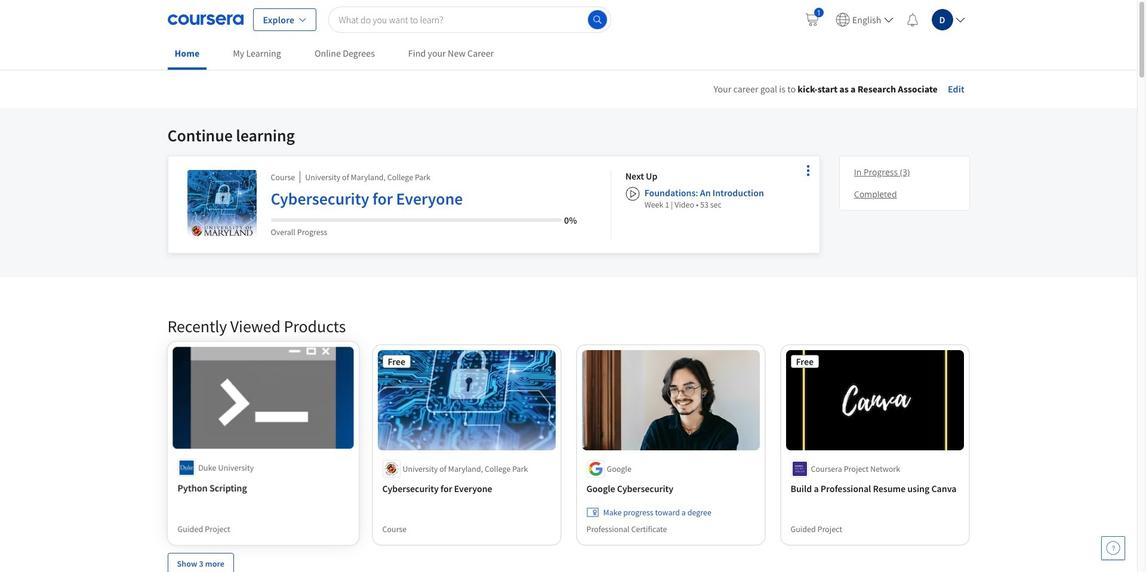 Task type: describe. For each thing, give the bounding box(es) containing it.
cybersecurity for everyone image
[[187, 170, 256, 239]]

coursera image
[[167, 10, 243, 29]]

help center image
[[1106, 542, 1121, 556]]



Task type: locate. For each thing, give the bounding box(es) containing it.
None search field
[[329, 6, 611, 33]]

What do you want to learn? text field
[[329, 6, 611, 33]]

more option for cybersecurity for everyone image
[[800, 162, 817, 179]]

menu
[[798, 0, 970, 39]]

recently viewed products collection element
[[160, 297, 977, 573]]

shopping cart: 1 item element
[[805, 7, 824, 27]]



Task type: vqa. For each thing, say whether or not it's contained in the screenshot.
Help Center image
yes



